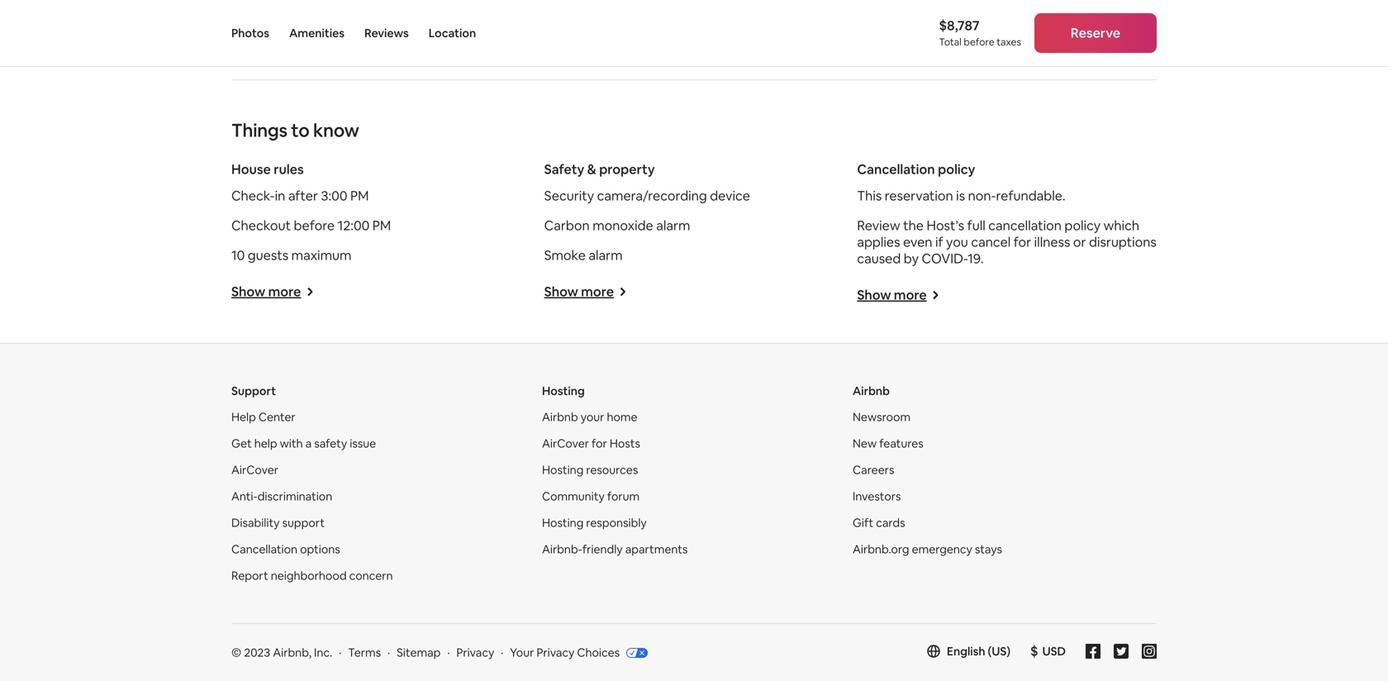 Task type: locate. For each thing, give the bounding box(es) containing it.
aircover down airbnb your home
[[542, 436, 589, 451]]

1 horizontal spatial show
[[545, 283, 579, 300]]

privacy link
[[457, 645, 495, 660]]

show more down the guests
[[231, 283, 301, 300]]

0 vertical spatial hosting
[[542, 384, 585, 398]]

aircover up anti-
[[231, 462, 279, 477]]

0 vertical spatial the
[[423, 13, 439, 26]]

0 horizontal spatial show
[[231, 283, 266, 300]]

1 horizontal spatial for
[[1014, 233, 1032, 250]]

airbnb.org
[[853, 542, 910, 557]]

1 horizontal spatial show more
[[545, 283, 614, 300]]

know
[[313, 119, 359, 142]]

before
[[964, 36, 995, 48], [294, 217, 335, 234]]

0 vertical spatial for
[[1014, 233, 1032, 250]]

2 horizontal spatial more
[[894, 286, 927, 303]]

show more for alarm
[[545, 283, 614, 300]]

show more button down "smoke alarm"
[[545, 283, 627, 300]]

hosting for hosting resources
[[542, 462, 584, 477]]

1 horizontal spatial before
[[964, 36, 995, 48]]

location
[[429, 26, 476, 41]]

stays
[[975, 542, 1003, 557]]

center
[[259, 410, 296, 424]]

0 vertical spatial cancellation
[[858, 161, 936, 178]]

privacy left your
[[457, 645, 495, 660]]

2 hosting from the top
[[542, 462, 584, 477]]

show more button for guests
[[231, 283, 314, 300]]

(us)
[[988, 644, 1011, 659]]

0 vertical spatial your
[[315, 0, 335, 13]]

pm right 12:00
[[373, 217, 391, 234]]

usd
[[1043, 644, 1066, 659]]

photos button
[[231, 0, 269, 66]]

of
[[411, 13, 421, 26]]

the down reservation
[[904, 217, 924, 234]]

report neighborhood concern link
[[231, 568, 393, 583]]

airbnb your home link
[[542, 410, 638, 424]]

disability support link
[[231, 515, 325, 530]]

things
[[231, 119, 288, 142]]

hosting up airbnb-
[[542, 515, 584, 530]]

privacy
[[457, 645, 495, 660], [537, 645, 575, 660]]

help center link
[[231, 410, 296, 424]]

by
[[904, 250, 919, 267]]

0 horizontal spatial aircover
[[231, 462, 279, 477]]

alarm down carbon monoxide alarm at left top
[[589, 247, 623, 264]]

anti-discrimination
[[231, 489, 333, 504]]

hosting for hosting responsibly
[[542, 515, 584, 530]]

forum
[[608, 489, 640, 504]]

or
[[298, 13, 308, 26], [303, 26, 312, 39], [1074, 233, 1087, 250]]

get help with a safety issue
[[231, 436, 376, 451]]

19.
[[968, 250, 984, 267]]

2023
[[244, 645, 270, 660]]

english (us) button
[[928, 644, 1011, 659]]

show down 10
[[231, 283, 266, 300]]

show more button down the guests
[[231, 283, 314, 300]]

1 vertical spatial aircover
[[231, 462, 279, 477]]

0 horizontal spatial show more
[[231, 283, 301, 300]]

show for 10
[[231, 283, 266, 300]]

the down transfer
[[423, 13, 439, 26]]

cancellation down disability
[[231, 542, 298, 557]]

more for guests
[[268, 283, 301, 300]]

1 vertical spatial the
[[904, 217, 924, 234]]

0 horizontal spatial more
[[268, 283, 301, 300]]

hosting responsibly link
[[542, 515, 647, 530]]

airbnb down transfer
[[441, 13, 472, 26]]

or down protect
[[298, 13, 308, 26]]

for
[[1014, 233, 1032, 250], [592, 436, 607, 451]]

hosting up the airbnb your home link
[[542, 384, 585, 398]]

careers
[[853, 462, 895, 477]]

inc.
[[314, 645, 333, 660]]

$8,787 total before taxes
[[940, 17, 1022, 48]]

·
[[339, 645, 342, 660]]

or for to
[[303, 26, 312, 39]]

for left the illness
[[1014, 233, 1032, 250]]

protect
[[278, 0, 313, 13]]

smoke alarm
[[545, 247, 623, 264]]

check-in after 3:00 pm
[[231, 187, 369, 204]]

1 vertical spatial airbnb
[[853, 384, 890, 398]]

0 vertical spatial before
[[964, 36, 995, 48]]

cancel
[[972, 233, 1011, 250]]

or left app.
[[303, 26, 312, 39]]

aircover for hosts
[[542, 436, 641, 451]]

1 horizontal spatial pm
[[373, 217, 391, 234]]

policy
[[938, 161, 976, 178], [1065, 217, 1101, 234]]

cancellation up reservation
[[858, 161, 936, 178]]

1 horizontal spatial show more button
[[545, 283, 627, 300]]

2 privacy from the left
[[537, 645, 575, 660]]

$
[[1031, 643, 1039, 660]]

0 horizontal spatial show more button
[[231, 283, 314, 300]]

0 horizontal spatial your
[[315, 0, 335, 13]]

1 vertical spatial hosting
[[542, 462, 584, 477]]

more down "smoke alarm"
[[581, 283, 614, 300]]

english (us)
[[947, 644, 1011, 659]]

show more down "smoke alarm"
[[545, 283, 614, 300]]

is
[[957, 187, 966, 204]]

hosting resources
[[542, 462, 638, 477]]

in
[[275, 187, 285, 204]]

0 vertical spatial policy
[[938, 161, 976, 178]]

pm
[[350, 187, 369, 204], [373, 217, 391, 234]]

0 horizontal spatial for
[[592, 436, 607, 451]]

or inside the review the host's full cancellation policy which applies even if you cancel for illness or disruptions caused by covid-19.
[[1074, 233, 1087, 250]]

newsroom
[[853, 410, 911, 424]]

careers link
[[853, 462, 895, 477]]

reserve button
[[1035, 13, 1157, 53]]

more
[[268, 283, 301, 300], [581, 283, 614, 300], [894, 286, 927, 303]]

options
[[300, 542, 340, 557]]

2 horizontal spatial show more
[[858, 286, 927, 303]]

for inside the review the host's full cancellation policy which applies even if you cancel for illness or disruptions caused by covid-19.
[[1014, 233, 1032, 250]]

cancellation options link
[[231, 542, 340, 557]]

safety & property
[[545, 161, 655, 178]]

cards
[[876, 515, 906, 530]]

0 horizontal spatial airbnb
[[441, 13, 472, 26]]

aircover for aircover for hosts
[[542, 436, 589, 451]]

2 horizontal spatial show more button
[[858, 286, 940, 303]]

or right the illness
[[1074, 233, 1087, 250]]

before down the $8,787
[[964, 36, 995, 48]]

help
[[231, 410, 256, 424]]

more down by
[[894, 286, 927, 303]]

reserve
[[1071, 24, 1121, 41]]

0 horizontal spatial privacy
[[457, 645, 495, 660]]

your privacy choices link
[[510, 645, 648, 661]]

for left hosts
[[592, 436, 607, 451]]

airbnb up the "newsroom" link
[[853, 384, 890, 398]]

show more down caused
[[858, 286, 927, 303]]

1 horizontal spatial your
[[581, 410, 605, 424]]

or for review
[[1074, 233, 1087, 250]]

show more
[[231, 283, 301, 300], [545, 283, 614, 300], [858, 286, 927, 303]]

even
[[904, 233, 933, 250]]

emergency
[[912, 542, 973, 557]]

©
[[231, 645, 241, 660]]

1 horizontal spatial policy
[[1065, 217, 1101, 234]]

the inside to protect your payment, never transfer money or communicate outside of the airbnb website or app.
[[423, 13, 439, 26]]

0 vertical spatial alarm
[[657, 217, 691, 234]]

policy up is at the right of page
[[938, 161, 976, 178]]

smoke
[[545, 247, 586, 264]]

report
[[231, 568, 268, 583]]

reservation
[[885, 187, 954, 204]]

1 vertical spatial before
[[294, 217, 335, 234]]

your
[[510, 645, 534, 660]]

2 vertical spatial hosting
[[542, 515, 584, 530]]

total
[[940, 36, 962, 48]]

new
[[853, 436, 877, 451]]

1 vertical spatial policy
[[1065, 217, 1101, 234]]

1 horizontal spatial the
[[904, 217, 924, 234]]

which
[[1104, 217, 1140, 234]]

1 vertical spatial pm
[[373, 217, 391, 234]]

disability
[[231, 515, 280, 530]]

before up maximum
[[294, 217, 335, 234]]

gift
[[853, 515, 874, 530]]

2 horizontal spatial airbnb
[[853, 384, 890, 398]]

2 vertical spatial airbnb
[[542, 410, 578, 424]]

navigate to twitter image
[[1114, 644, 1129, 659]]

aircover for the aircover link
[[231, 462, 279, 477]]

3 hosting from the top
[[542, 515, 584, 530]]

hosting up community
[[542, 462, 584, 477]]

1 vertical spatial cancellation
[[231, 542, 298, 557]]

alarm down camera/recording
[[657, 217, 691, 234]]

applies
[[858, 233, 901, 250]]

this
[[858, 187, 882, 204]]

policy left which
[[1065, 217, 1101, 234]]

0 vertical spatial airbnb
[[441, 13, 472, 26]]

airbnb,
[[273, 645, 312, 660]]

cancellation for cancellation policy
[[858, 161, 936, 178]]

privacy right your
[[537, 645, 575, 660]]

show down smoke
[[545, 283, 579, 300]]

1 horizontal spatial aircover
[[542, 436, 589, 451]]

report neighborhood concern
[[231, 568, 393, 583]]

after
[[288, 187, 318, 204]]

0 horizontal spatial alarm
[[589, 247, 623, 264]]

privacy inside "link"
[[537, 645, 575, 660]]

your up aircover for hosts link
[[581, 410, 605, 424]]

safety
[[314, 436, 347, 451]]

community
[[542, 489, 605, 504]]

1 horizontal spatial cancellation
[[858, 161, 936, 178]]

$8,787
[[940, 17, 980, 34]]

neighborhood
[[271, 568, 347, 583]]

0 vertical spatial aircover
[[542, 436, 589, 451]]

responsibly
[[586, 515, 647, 530]]

0 horizontal spatial before
[[294, 217, 335, 234]]

more down 10 guests maximum
[[268, 283, 301, 300]]

1 horizontal spatial more
[[581, 283, 614, 300]]

show more button down by
[[858, 286, 940, 303]]

pm right 3:00
[[350, 187, 369, 204]]

your up the communicate
[[315, 0, 335, 13]]

transfer
[[410, 0, 447, 13]]

1 horizontal spatial airbnb
[[542, 410, 578, 424]]

this reservation is non-refundable.
[[858, 187, 1066, 204]]

0 horizontal spatial cancellation
[[231, 542, 298, 557]]

1 horizontal spatial privacy
[[537, 645, 575, 660]]

0 horizontal spatial the
[[423, 13, 439, 26]]

1 hosting from the top
[[542, 384, 585, 398]]

0 horizontal spatial pm
[[350, 187, 369, 204]]

3:00
[[321, 187, 348, 204]]

the inside the review the host's full cancellation policy which applies even if you cancel for illness or disruptions caused by covid-19.
[[904, 217, 924, 234]]

0 horizontal spatial policy
[[938, 161, 976, 178]]

cancellation
[[858, 161, 936, 178], [231, 542, 298, 557]]

location button
[[429, 0, 476, 66]]

1 vertical spatial alarm
[[589, 247, 623, 264]]

show more button
[[231, 283, 314, 300], [545, 283, 627, 300], [858, 286, 940, 303]]

show down caused
[[858, 286, 892, 303]]

airbnb up aircover for hosts link
[[542, 410, 578, 424]]



Task type: vqa. For each thing, say whether or not it's contained in the screenshot.
Airbnb-friendly apartments
yes



Task type: describe. For each thing, give the bounding box(es) containing it.
if
[[936, 233, 944, 250]]

a
[[306, 436, 312, 451]]

property
[[600, 161, 655, 178]]

gift cards
[[853, 515, 906, 530]]

hosting responsibly
[[542, 515, 647, 530]]

aircover link
[[231, 462, 279, 477]]

resources
[[586, 462, 638, 477]]

security
[[545, 187, 595, 204]]

host's
[[927, 217, 965, 234]]

never
[[383, 0, 408, 13]]

house
[[231, 161, 271, 178]]

10
[[231, 247, 245, 264]]

payment,
[[337, 0, 380, 13]]

navigate to instagram image
[[1142, 644, 1157, 659]]

airbnb-friendly apartments link
[[542, 542, 688, 557]]

features
[[880, 436, 924, 451]]

newsroom link
[[853, 410, 911, 424]]

airbnb inside to protect your payment, never transfer money or communicate outside of the airbnb website or app.
[[441, 13, 472, 26]]

security camera/recording device
[[545, 187, 751, 204]]

cancellation for cancellation options
[[231, 542, 298, 557]]

terms link
[[348, 645, 381, 660]]

camera/recording
[[597, 187, 707, 204]]

investors link
[[853, 489, 902, 504]]

sitemap
[[397, 645, 441, 660]]

2 horizontal spatial show
[[858, 286, 892, 303]]

community forum
[[542, 489, 640, 504]]

show for smoke
[[545, 283, 579, 300]]

apartments
[[626, 542, 688, 557]]

safety
[[545, 161, 585, 178]]

show more button for alarm
[[545, 283, 627, 300]]

hosting resources link
[[542, 462, 638, 477]]

show more for guests
[[231, 283, 301, 300]]

reviews
[[365, 26, 409, 41]]

1 vertical spatial your
[[581, 410, 605, 424]]

house rules
[[231, 161, 304, 178]]

to
[[265, 0, 276, 13]]

reviews button
[[365, 0, 409, 66]]

guests
[[248, 247, 289, 264]]

discrimination
[[258, 489, 333, 504]]

airbnb for airbnb your home
[[542, 410, 578, 424]]

cancellation
[[989, 217, 1062, 234]]

issue
[[350, 436, 376, 451]]

review
[[858, 217, 901, 234]]

aircover for hosts link
[[542, 436, 641, 451]]

sitemap link
[[397, 645, 441, 660]]

policy inside the review the host's full cancellation policy which applies even if you cancel for illness or disruptions caused by covid-19.
[[1065, 217, 1101, 234]]

help
[[254, 436, 277, 451]]

navigate to facebook image
[[1086, 644, 1101, 659]]

refundable.
[[997, 187, 1066, 204]]

get
[[231, 436, 252, 451]]

airbnb-friendly apartments
[[542, 542, 688, 557]]

cancellation policy
[[858, 161, 976, 178]]

1 horizontal spatial alarm
[[657, 217, 691, 234]]

full
[[968, 217, 986, 234]]

help center
[[231, 410, 296, 424]]

terms
[[348, 645, 381, 660]]

support
[[231, 384, 276, 398]]

with
[[280, 436, 303, 451]]

before inside $8,787 total before taxes
[[964, 36, 995, 48]]

gift cards link
[[853, 515, 906, 530]]

airbnb-
[[542, 542, 583, 557]]

review the host's full cancellation policy which applies even if you cancel for illness or disruptions caused by covid-19.
[[858, 217, 1157, 267]]

10 guests maximum
[[231, 247, 352, 264]]

your inside to protect your payment, never transfer money or communicate outside of the airbnb website or app.
[[315, 0, 335, 13]]

0 vertical spatial pm
[[350, 187, 369, 204]]

concern
[[349, 568, 393, 583]]

taxes
[[997, 36, 1022, 48]]

home
[[607, 410, 638, 424]]

investors
[[853, 489, 902, 504]]

friendly
[[583, 542, 623, 557]]

© 2023 airbnb, inc.
[[231, 645, 333, 660]]

english
[[947, 644, 986, 659]]

community forum link
[[542, 489, 640, 504]]

1 privacy from the left
[[457, 645, 495, 660]]

hosting for hosting
[[542, 384, 585, 398]]

anti-discrimination link
[[231, 489, 333, 504]]

disability support
[[231, 515, 325, 530]]

disruptions
[[1090, 233, 1157, 250]]

more for alarm
[[581, 283, 614, 300]]

checkout before 12:00 pm
[[231, 217, 391, 234]]

1 vertical spatial for
[[592, 436, 607, 451]]

outside
[[375, 13, 409, 26]]

airbnb your home
[[542, 410, 638, 424]]

non-
[[969, 187, 997, 204]]

caused
[[858, 250, 901, 267]]

communicate
[[310, 13, 373, 26]]

checkout
[[231, 217, 291, 234]]

support
[[282, 515, 325, 530]]

airbnb for airbnb
[[853, 384, 890, 398]]



